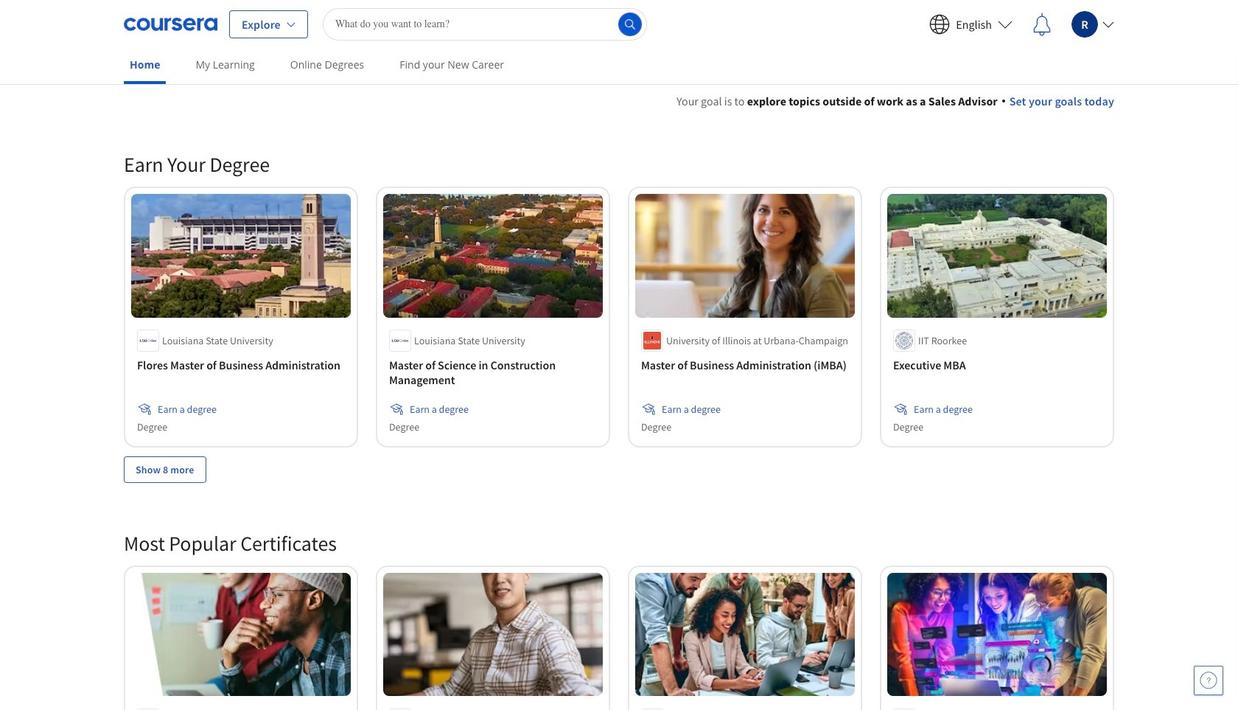 Task type: locate. For each thing, give the bounding box(es) containing it.
help center image
[[1200, 672, 1218, 689]]

None search field
[[323, 8, 647, 40]]

What do you want to learn? text field
[[323, 8, 647, 40]]

main content
[[0, 74, 1239, 710]]



Task type: describe. For each thing, give the bounding box(es) containing it.
earn your degree collection element
[[115, 128, 1124, 506]]

coursera image
[[124, 12, 218, 36]]

most popular certificates collection element
[[115, 506, 1124, 710]]



Task type: vqa. For each thing, say whether or not it's contained in the screenshot.
'main content'
yes



